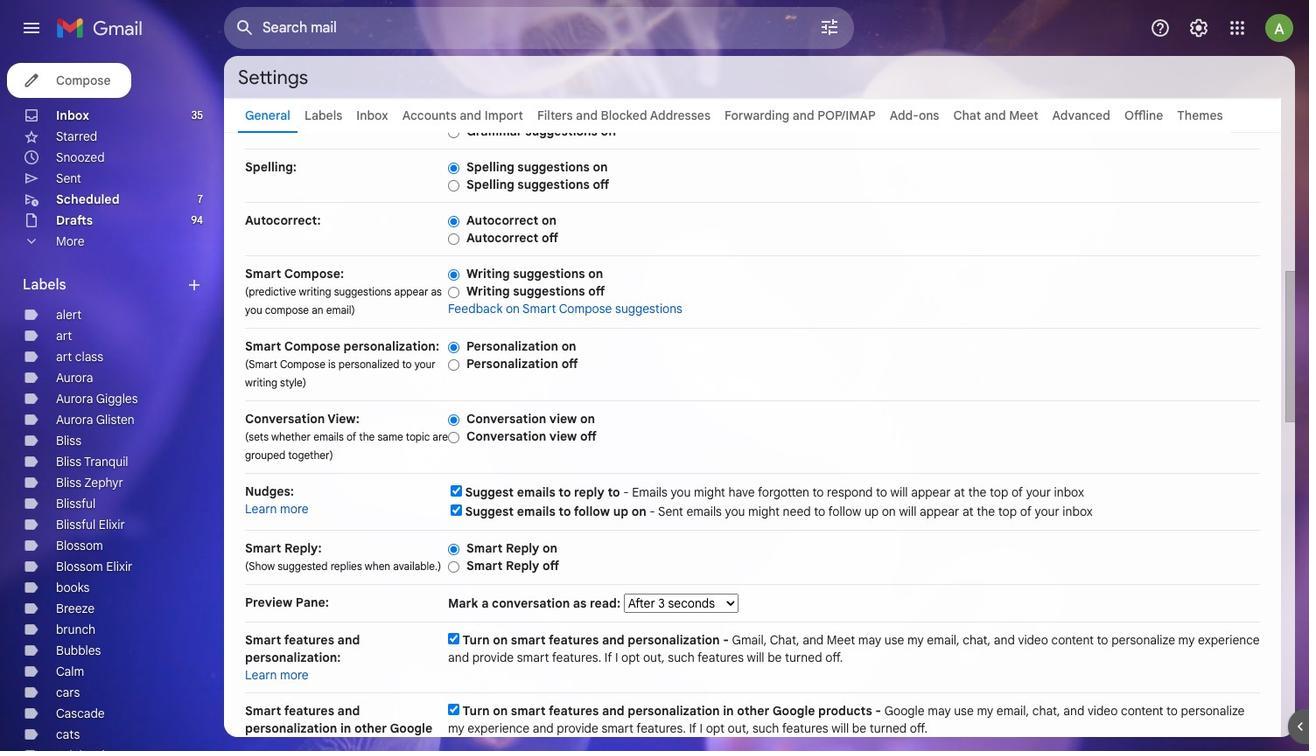 Task type: locate. For each thing, give the bounding box(es) containing it.
smart for smart reply: (show suggested replies when available.)
[[245, 541, 281, 557]]

2 reply from the top
[[506, 558, 540, 574]]

2 turn from the top
[[463, 704, 490, 719]]

2 vertical spatial bliss
[[56, 475, 81, 491]]

1 vertical spatial opt
[[706, 721, 725, 737]]

7
[[198, 193, 203, 206]]

blossom down the blissful elixir link
[[56, 538, 103, 554]]

respond
[[827, 485, 873, 501]]

labels navigation
[[0, 56, 224, 752]]

0 vertical spatial appear
[[394, 285, 428, 298]]

you down have
[[725, 504, 745, 520]]

if down turn on smart features and personalization -
[[605, 650, 612, 666]]

features down products on the right bottom of the page
[[782, 721, 829, 737]]

might left have
[[694, 485, 725, 501]]

elixir down the blissful elixir link
[[106, 559, 132, 575]]

smart up (show
[[245, 541, 281, 557]]

personalization
[[628, 633, 720, 649], [628, 704, 720, 719], [245, 721, 337, 737]]

topic
[[406, 431, 430, 444]]

turn for turn on smart features and personalization in other google products -
[[463, 704, 490, 719]]

zephyr
[[84, 475, 123, 491]]

main menu image
[[21, 18, 42, 39]]

smart right smart reply on "radio"
[[466, 541, 503, 557]]

smart up products: on the bottom of page
[[245, 704, 281, 719]]

1 art from the top
[[56, 328, 72, 344]]

0 vertical spatial may
[[858, 633, 882, 649]]

1 vertical spatial blissful
[[56, 517, 96, 533]]

smart inside smart compose: (predictive writing suggestions appear as you compose an email)
[[245, 266, 281, 282]]

1 vertical spatial aurora
[[56, 391, 93, 407]]

video inside "gmail, chat, and meet may use my email, chat, and video content to personalize my experience and provide smart features. if i opt out, such features will be turned off."
[[1018, 633, 1048, 649]]

0 horizontal spatial if
[[605, 650, 612, 666]]

personalization for -
[[628, 633, 720, 649]]

and
[[460, 108, 482, 123], [576, 108, 598, 123], [793, 108, 815, 123], [984, 108, 1006, 123], [337, 633, 360, 649], [602, 633, 625, 649], [803, 633, 824, 649], [994, 633, 1015, 649], [448, 650, 469, 666], [337, 704, 360, 719], [602, 704, 625, 719], [1064, 704, 1085, 719], [533, 721, 554, 737]]

i down turn on smart features and personalization in other google products -
[[700, 721, 703, 737]]

blissful elixir
[[56, 517, 125, 533]]

personalization: down 'preview pane:' at bottom left
[[245, 650, 341, 666]]

out, up turn on smart features and personalization in other google products -
[[643, 650, 665, 666]]

2 follow from the left
[[828, 504, 861, 520]]

smart right smart reply off radio
[[466, 558, 503, 574]]

0 horizontal spatial provide
[[472, 650, 514, 666]]

spelling right the spelling suggestions off option at the left top of the page
[[466, 177, 514, 193]]

1 writing from the top
[[466, 266, 510, 282]]

Writing suggestions on radio
[[448, 269, 459, 282]]

more up smart features and personalization in other google products:
[[280, 668, 309, 684]]

Search mail text field
[[263, 19, 770, 37]]

conversation view off
[[466, 429, 597, 445]]

0 horizontal spatial may
[[858, 633, 882, 649]]

advanced link
[[1052, 108, 1111, 123]]

turn on smart features and personalization -
[[463, 633, 732, 649]]

inbox right labels link
[[356, 108, 388, 123]]

accounts and import
[[402, 108, 523, 123]]

conversation for conversation view off
[[466, 429, 546, 445]]

provide inside google may use my email, chat, and video content to personalize my experience and provide smart features. if i opt out, such features will be turned off.
[[557, 721, 598, 737]]

0 horizontal spatial turned
[[785, 650, 822, 666]]

features. down turn on smart features and personalization -
[[552, 650, 602, 666]]

0 horizontal spatial sent
[[56, 171, 81, 186]]

bliss tranquil link
[[56, 454, 128, 470]]

forwarding and pop/imap
[[725, 108, 876, 123]]

1 vertical spatial be
[[852, 721, 867, 737]]

1 spelling from the top
[[466, 159, 514, 175]]

writing
[[299, 285, 331, 298], [245, 376, 277, 389]]

as
[[431, 285, 442, 298], [573, 596, 587, 612]]

off. inside google may use my email, chat, and video content to personalize my experience and provide smart features. if i opt out, such features will be turned off.
[[910, 721, 928, 737]]

0 vertical spatial learn more link
[[245, 501, 309, 517]]

personalize inside "gmail, chat, and meet may use my email, chat, and video content to personalize my experience and provide smart features. if i opt out, such features will be turned off."
[[1112, 633, 1175, 649]]

0 horizontal spatial use
[[885, 633, 904, 649]]

suggestions for spelling suggestions on
[[518, 159, 590, 175]]

of inside conversation view: (sets whether emails of the same topic are grouped together)
[[346, 431, 356, 444]]

1 vertical spatial sent
[[658, 504, 683, 520]]

writing down the 'compose:'
[[299, 285, 331, 298]]

autocorrect for autocorrect on
[[466, 213, 539, 228]]

Autocorrect off radio
[[448, 233, 459, 246]]

elixir for blissful elixir
[[99, 517, 125, 533]]

you right emails on the bottom of page
[[671, 485, 691, 501]]

bliss for bliss tranquil
[[56, 454, 81, 470]]

0 vertical spatial of
[[346, 431, 356, 444]]

2 spelling from the top
[[466, 177, 514, 193]]

features inside smart features and personalization in other google products:
[[284, 704, 334, 719]]

a
[[482, 596, 489, 612]]

sent down emails on the bottom of page
[[658, 504, 683, 520]]

1 blissful from the top
[[56, 496, 96, 512]]

2 vertical spatial personalization
[[245, 721, 337, 737]]

0 horizontal spatial off.
[[825, 650, 843, 666]]

- right products on the right bottom of the page
[[875, 704, 881, 719]]

meet inside "gmail, chat, and meet may use my email, chat, and video content to personalize my experience and provide smart features. if i opt out, such features will be turned off."
[[827, 633, 855, 649]]

off up reply
[[580, 429, 597, 445]]

Smart Reply off radio
[[448, 561, 459, 574]]

view for on
[[549, 411, 577, 427]]

art down alert 'link'
[[56, 328, 72, 344]]

is
[[328, 358, 336, 371]]

i
[[615, 650, 618, 666], [700, 721, 703, 737]]

gmail image
[[56, 11, 151, 46]]

nudges: learn more
[[245, 484, 309, 517]]

aurora glisten link
[[56, 412, 135, 428]]

opt down turn on smart features and personalization -
[[621, 650, 640, 666]]

1 vertical spatial reply
[[506, 558, 540, 574]]

bliss up blissful link
[[56, 475, 81, 491]]

0 vertical spatial bliss
[[56, 433, 81, 449]]

off for spelling suggestions off
[[593, 177, 609, 193]]

0 vertical spatial out,
[[643, 650, 665, 666]]

personalization for in
[[628, 704, 720, 719]]

smart features and personalization: learn more
[[245, 633, 360, 684]]

conversation
[[492, 596, 570, 612]]

offline link
[[1125, 108, 1163, 123]]

1 horizontal spatial video
[[1088, 704, 1118, 719]]

0 vertical spatial email,
[[927, 633, 960, 649]]

learn up products: on the bottom of page
[[245, 668, 277, 684]]

blossom
[[56, 538, 103, 554], [56, 559, 103, 575]]

reply up smart reply off
[[506, 541, 540, 557]]

0 horizontal spatial features.
[[552, 650, 602, 666]]

snoozed
[[56, 150, 105, 165]]

meet right "chat," at the bottom of page
[[827, 633, 855, 649]]

mark
[[448, 596, 478, 612]]

0 vertical spatial turned
[[785, 650, 822, 666]]

1 vertical spatial as
[[573, 596, 587, 612]]

art down the art link
[[56, 349, 72, 365]]

smart for smart features and personalization in other google products:
[[245, 704, 281, 719]]

0 vertical spatial at
[[954, 485, 965, 501]]

smart for smart reply on
[[466, 541, 503, 557]]

1 vertical spatial personalization:
[[245, 650, 341, 666]]

- down emails on the bottom of page
[[650, 504, 655, 520]]

follow
[[574, 504, 610, 520], [828, 504, 861, 520]]

aurora down art class
[[56, 370, 93, 386]]

might down suggest emails to reply to - emails you might have forgotten to respond to will appear at the top of your inbox
[[748, 504, 780, 520]]

1 more from the top
[[280, 501, 309, 517]]

labels for labels heading
[[23, 277, 66, 294]]

art for the art link
[[56, 328, 72, 344]]

0 vertical spatial provide
[[472, 650, 514, 666]]

smart
[[245, 266, 281, 282], [523, 301, 556, 317], [245, 339, 281, 354], [245, 541, 281, 557], [466, 541, 503, 557], [466, 558, 503, 574], [245, 633, 281, 649], [245, 704, 281, 719]]

autocorrect up the autocorrect off
[[466, 213, 539, 228]]

features up products: on the bottom of page
[[284, 704, 334, 719]]

off.
[[825, 650, 843, 666], [910, 721, 928, 737]]

you down "(predictive"
[[245, 304, 262, 317]]

0 vertical spatial content
[[1052, 633, 1094, 649]]

cars
[[56, 685, 80, 701]]

turned down "chat," at the bottom of page
[[785, 650, 822, 666]]

0 vertical spatial if
[[605, 650, 612, 666]]

emails down view:
[[313, 431, 344, 444]]

art
[[56, 328, 72, 344], [56, 349, 72, 365]]

2 more from the top
[[280, 668, 309, 684]]

1 vertical spatial personalize
[[1181, 704, 1245, 719]]

personalization: up the personalized
[[344, 339, 439, 354]]

learn more link for learn
[[245, 501, 309, 517]]

emails inside conversation view: (sets whether emails of the same topic are grouped together)
[[313, 431, 344, 444]]

3 bliss from the top
[[56, 475, 81, 491]]

(predictive
[[245, 285, 296, 298]]

compose inside button
[[56, 73, 111, 88]]

follow down reply
[[574, 504, 610, 520]]

- left gmail,
[[723, 633, 729, 649]]

writing suggestions on
[[466, 266, 603, 282]]

smart inside smart features and personalization in other google products:
[[245, 704, 281, 719]]

1 learn more link from the top
[[245, 501, 309, 517]]

1 vertical spatial content
[[1121, 704, 1164, 719]]

1 horizontal spatial might
[[748, 504, 780, 520]]

out,
[[643, 650, 665, 666], [728, 721, 749, 737]]

1 vertical spatial provide
[[557, 721, 598, 737]]

blissful down blissful link
[[56, 517, 96, 533]]

1 horizontal spatial other
[[737, 704, 770, 719]]

off down spelling suggestions on
[[593, 177, 609, 193]]

- left emails on the bottom of page
[[623, 485, 629, 501]]

2 blossom from the top
[[56, 559, 103, 575]]

i inside "gmail, chat, and meet may use my email, chat, and video content to personalize my experience and provide smart features. if i opt out, such features will be turned off."
[[615, 650, 618, 666]]

aurora down aurora 'link'
[[56, 391, 93, 407]]

3 aurora from the top
[[56, 412, 93, 428]]

0 horizontal spatial google
[[390, 721, 433, 737]]

books link
[[56, 580, 90, 596]]

writing
[[466, 266, 510, 282], [466, 284, 510, 299]]

as left "writing suggestions off" option
[[431, 285, 442, 298]]

0 horizontal spatial video
[[1018, 633, 1048, 649]]

suggestions for writing suggestions on
[[513, 266, 585, 282]]

turn for turn on smart features and personalization -
[[463, 633, 490, 649]]

1 vertical spatial video
[[1088, 704, 1118, 719]]

in inside smart features and personalization in other google products:
[[340, 721, 351, 737]]

turn on smart features and personalization in other google products -
[[463, 704, 885, 719]]

settings
[[238, 65, 308, 89]]

aurora giggles link
[[56, 391, 138, 407]]

0 vertical spatial personalization
[[628, 633, 720, 649]]

0 vertical spatial autocorrect
[[466, 213, 539, 228]]

advanced search options image
[[812, 10, 847, 45]]

more inside nudges: learn more
[[280, 501, 309, 517]]

chat
[[953, 108, 981, 123]]

writing for writing suggestions on
[[466, 266, 510, 282]]

1 turn from the top
[[463, 633, 490, 649]]

inbox up the starred link
[[56, 108, 89, 123]]

compose down gmail image in the left top of the page
[[56, 73, 111, 88]]

(smart
[[245, 358, 278, 371]]

0 vertical spatial video
[[1018, 633, 1048, 649]]

Smart Reply on radio
[[448, 543, 459, 556]]

writing up feedback
[[466, 284, 510, 299]]

1 learn from the top
[[245, 501, 277, 517]]

1 vertical spatial learn
[[245, 668, 277, 684]]

Conversation view off radio
[[448, 431, 459, 444]]

1 vertical spatial you
[[671, 485, 691, 501]]

0 vertical spatial as
[[431, 285, 442, 298]]

1 personalization from the top
[[466, 339, 558, 354]]

1 autocorrect from the top
[[466, 213, 539, 228]]

2 aurora from the top
[[56, 391, 93, 407]]

0 vertical spatial off.
[[825, 650, 843, 666]]

personalization down personalization on
[[466, 356, 558, 372]]

smart down preview
[[245, 633, 281, 649]]

spelling for spelling suggestions on
[[466, 159, 514, 175]]

i down turn on smart features and personalization -
[[615, 650, 618, 666]]

1 bliss from the top
[[56, 433, 81, 449]]

elixir
[[99, 517, 125, 533], [106, 559, 132, 575]]

out, inside "gmail, chat, and meet may use my email, chat, and video content to personalize my experience and provide smart features. if i opt out, such features will be turned off."
[[643, 650, 665, 666]]

smart inside smart features and personalization: learn more
[[245, 633, 281, 649]]

conversation
[[245, 411, 325, 427], [466, 411, 546, 427], [466, 429, 546, 445]]

1 horizontal spatial inbox
[[356, 108, 388, 123]]

personalization off
[[466, 356, 578, 372]]

email, inside "gmail, chat, and meet may use my email, chat, and video content to personalize my experience and provide smart features. if i opt out, such features will be turned off."
[[927, 633, 960, 649]]

aurora glisten
[[56, 412, 135, 428]]

video inside google may use my email, chat, and video content to personalize my experience and provide smart features. if i opt out, such features will be turned off.
[[1088, 704, 1118, 719]]

will inside google may use my email, chat, and video content to personalize my experience and provide smart features. if i opt out, such features will be turned off.
[[832, 721, 849, 737]]

writing right "writing suggestions on" option
[[466, 266, 510, 282]]

out, down turn on smart features and personalization in other google products -
[[728, 721, 749, 737]]

meet right chat
[[1009, 108, 1038, 123]]

in down smart features and personalization: learn more
[[340, 721, 351, 737]]

2 horizontal spatial google
[[885, 704, 925, 719]]

personalization for personalization off
[[466, 356, 558, 372]]

off up feedback on smart compose suggestions on the top of the page
[[588, 284, 605, 299]]

1 vertical spatial use
[[954, 704, 974, 719]]

1 follow from the left
[[574, 504, 610, 520]]

learn down nudges:
[[245, 501, 277, 517]]

0 horizontal spatial personalization:
[[245, 650, 341, 666]]

personalization up personalization off
[[466, 339, 558, 354]]

products:
[[245, 739, 303, 752]]

2 suggest from the top
[[465, 504, 514, 520]]

1 vertical spatial of
[[1012, 485, 1023, 501]]

inbox
[[1054, 485, 1084, 501], [1063, 504, 1093, 520]]

Spelling suggestions off radio
[[448, 179, 459, 192]]

turned inside "gmail, chat, and meet may use my email, chat, and video content to personalize my experience and provide smart features. if i opt out, such features will be turned off."
[[785, 650, 822, 666]]

1 vertical spatial writing
[[245, 376, 277, 389]]

learn more link down nudges:
[[245, 501, 309, 517]]

writing inside the smart compose personalization: (smart compose is personalized to your writing style)
[[245, 376, 277, 389]]

reply down smart reply on
[[506, 558, 540, 574]]

suggest
[[465, 485, 514, 501], [465, 504, 514, 520]]

if
[[605, 650, 612, 666], [689, 721, 697, 737]]

content inside "gmail, chat, and meet may use my email, chat, and video content to personalize my experience and provide smart features. if i opt out, such features will be turned off."
[[1052, 633, 1094, 649]]

appear
[[394, 285, 428, 298], [911, 485, 951, 501], [920, 504, 960, 520]]

1 horizontal spatial chat,
[[1032, 704, 1060, 719]]

smart up (smart
[[245, 339, 281, 354]]

might
[[694, 485, 725, 501], [748, 504, 780, 520]]

1 view from the top
[[549, 411, 577, 427]]

opt inside "gmail, chat, and meet may use my email, chat, and video content to personalize my experience and provide smart features. if i opt out, such features will be turned off."
[[621, 650, 640, 666]]

autocorrect:
[[245, 213, 321, 228]]

your inside the smart compose personalization: (smart compose is personalized to your writing style)
[[415, 358, 436, 371]]

in down gmail,
[[723, 704, 734, 719]]

0 horizontal spatial content
[[1052, 633, 1094, 649]]

conversation up conversation view off
[[466, 411, 546, 427]]

labels right general link
[[304, 108, 342, 123]]

2 writing from the top
[[466, 284, 510, 299]]

features
[[284, 633, 334, 649], [549, 633, 599, 649], [698, 650, 744, 666], [284, 704, 334, 719], [549, 704, 599, 719], [782, 721, 829, 737]]

spelling suggestions off
[[466, 177, 609, 193]]

1 horizontal spatial personalize
[[1181, 704, 1245, 719]]

1 horizontal spatial features.
[[637, 721, 686, 737]]

0 vertical spatial turn
[[463, 633, 490, 649]]

i inside google may use my email, chat, and video content to personalize my experience and provide smart features. if i opt out, such features will be turned off.
[[700, 721, 703, 737]]

writing down (smart
[[245, 376, 277, 389]]

you inside smart compose: (predictive writing suggestions appear as you compose an email)
[[245, 304, 262, 317]]

view
[[549, 411, 577, 427], [549, 429, 577, 445]]

0 vertical spatial view
[[549, 411, 577, 427]]

2 bliss from the top
[[56, 454, 81, 470]]

1 blossom from the top
[[56, 538, 103, 554]]

0 vertical spatial writing
[[299, 285, 331, 298]]

1 horizontal spatial inbox link
[[356, 108, 388, 123]]

suggest emails to follow up on - sent emails you might need to follow up on will appear at the top of your inbox
[[465, 504, 1093, 520]]

opt
[[621, 650, 640, 666], [706, 721, 725, 737]]

1 vertical spatial blossom
[[56, 559, 103, 575]]

elixir up blossom link
[[99, 517, 125, 533]]

learn inside smart features and personalization: learn more
[[245, 668, 277, 684]]

bliss down bliss link
[[56, 454, 81, 470]]

feedback
[[448, 301, 503, 317]]

0 vertical spatial blossom
[[56, 538, 103, 554]]

features down pane:
[[284, 633, 334, 649]]

1 vertical spatial learn more link
[[245, 668, 309, 684]]

1 vertical spatial if
[[689, 721, 697, 737]]

elixir for blossom elixir
[[106, 559, 132, 575]]

if inside google may use my email, chat, and video content to personalize my experience and provide smart features. if i opt out, such features will be turned off.
[[689, 721, 697, 737]]

aurora
[[56, 370, 93, 386], [56, 391, 93, 407], [56, 412, 93, 428]]

0 horizontal spatial be
[[768, 650, 782, 666]]

None checkbox
[[448, 705, 459, 716]]

learn more link
[[245, 501, 309, 517], [245, 668, 309, 684]]

1 vertical spatial meet
[[827, 633, 855, 649]]

0 vertical spatial personalization:
[[344, 339, 439, 354]]

inbox link right labels link
[[356, 108, 388, 123]]

0 horizontal spatial chat,
[[963, 633, 991, 649]]

conversation view: (sets whether emails of the same topic are grouped together)
[[245, 411, 448, 462]]

chat,
[[770, 633, 800, 649]]

bliss up bliss tranquil
[[56, 433, 81, 449]]

features inside google may use my email, chat, and video content to personalize my experience and provide smart features. if i opt out, such features will be turned off.
[[782, 721, 829, 737]]

1 inbox from the left
[[56, 108, 89, 123]]

writing for writing suggestions off
[[466, 284, 510, 299]]

conversation inside conversation view: (sets whether emails of the same topic are grouped together)
[[245, 411, 325, 427]]

turn
[[463, 633, 490, 649], [463, 704, 490, 719]]

emails up smart reply on
[[517, 504, 556, 520]]

be down products on the right bottom of the page
[[852, 721, 867, 737]]

suggestions for writing suggestions off
[[513, 284, 585, 299]]

turned down products on the right bottom of the page
[[870, 721, 907, 737]]

smart inside smart reply: (show suggested replies when available.)
[[245, 541, 281, 557]]

as inside smart compose: (predictive writing suggestions appear as you compose an email)
[[431, 285, 442, 298]]

None checkbox
[[451, 486, 462, 497], [451, 505, 462, 516], [448, 634, 459, 645], [451, 486, 462, 497], [451, 505, 462, 516], [448, 634, 459, 645]]

calm
[[56, 664, 84, 680]]

inbox link up the starred link
[[56, 108, 89, 123]]

1 up from the left
[[613, 504, 629, 520]]

1 horizontal spatial use
[[954, 704, 974, 719]]

1 reply from the top
[[506, 541, 540, 557]]

if down turn on smart features and personalization in other google products -
[[689, 721, 697, 737]]

smart inside google may use my email, chat, and video content to personalize my experience and provide smart features. if i opt out, such features will be turned off.
[[602, 721, 634, 737]]

1 vertical spatial turned
[[870, 721, 907, 737]]

autocorrect down autocorrect on
[[466, 230, 539, 246]]

smart inside the smart compose personalization: (smart compose is personalized to your writing style)
[[245, 339, 281, 354]]

sent down snoozed
[[56, 171, 81, 186]]

smart for smart compose personalization: (smart compose is personalized to your writing style)
[[245, 339, 281, 354]]

1 suggest from the top
[[465, 485, 514, 501]]

smart compose: (predictive writing suggestions appear as you compose an email)
[[245, 266, 442, 317]]

sent inside labels navigation
[[56, 171, 81, 186]]

reply for off
[[506, 558, 540, 574]]

1 vertical spatial appear
[[911, 485, 951, 501]]

0 vertical spatial aurora
[[56, 370, 93, 386]]

1 vertical spatial inbox
[[1063, 504, 1093, 520]]

0 vertical spatial suggest
[[465, 485, 514, 501]]

inbox inside labels navigation
[[56, 108, 89, 123]]

blissful for blissful elixir
[[56, 517, 96, 533]]

None search field
[[224, 7, 854, 49]]

snoozed link
[[56, 150, 105, 165]]

autocorrect off
[[466, 230, 558, 246]]

2 art from the top
[[56, 349, 72, 365]]

emails left reply
[[517, 485, 556, 501]]

2 personalization from the top
[[466, 356, 558, 372]]

Spelling suggestions on radio
[[448, 162, 459, 175]]

personalization: inside smart features and personalization: learn more
[[245, 650, 341, 666]]

content
[[1052, 633, 1094, 649], [1121, 704, 1164, 719]]

conversation for conversation view: (sets whether emails of the same topic are grouped together)
[[245, 411, 325, 427]]

0 vertical spatial use
[[885, 633, 904, 649]]

1 horizontal spatial may
[[928, 704, 951, 719]]

off for conversation view off
[[580, 429, 597, 445]]

labels inside navigation
[[23, 277, 66, 294]]

be down "chat," at the bottom of page
[[768, 650, 782, 666]]

learn
[[245, 501, 277, 517], [245, 668, 277, 684]]

conversation up whether
[[245, 411, 325, 427]]

smart down writing suggestions off
[[523, 301, 556, 317]]

smart up "(predictive"
[[245, 266, 281, 282]]

0 vertical spatial opt
[[621, 650, 640, 666]]

personalization:
[[344, 339, 439, 354], [245, 650, 341, 666]]

experience inside "gmail, chat, and meet may use my email, chat, and video content to personalize my experience and provide smart features. if i opt out, such features will be turned off."
[[1198, 633, 1260, 649]]

2 autocorrect from the top
[[466, 230, 539, 246]]

0 vertical spatial features.
[[552, 650, 602, 666]]

2 vertical spatial your
[[1035, 504, 1060, 520]]

gmail,
[[732, 633, 767, 649]]

off up mark a conversation as read:
[[543, 558, 559, 574]]

learn more link up products: on the bottom of page
[[245, 668, 309, 684]]

more down nudges:
[[280, 501, 309, 517]]

1 vertical spatial email,
[[997, 704, 1029, 719]]

2 vertical spatial you
[[725, 504, 745, 520]]

2 blissful from the top
[[56, 517, 96, 533]]

view up conversation view off
[[549, 411, 577, 427]]

features. down turn on smart features and personalization in other google products -
[[637, 721, 686, 737]]

off up writing suggestions on
[[542, 230, 558, 246]]

2 learn more link from the top
[[245, 668, 309, 684]]

0 vertical spatial art
[[56, 328, 72, 344]]

0 horizontal spatial in
[[340, 721, 351, 737]]

1 vertical spatial labels
[[23, 277, 66, 294]]

cats
[[56, 727, 80, 743]]

opt inside google may use my email, chat, and video content to personalize my experience and provide smart features. if i opt out, such features will be turned off.
[[706, 721, 725, 737]]

follow down respond
[[828, 504, 861, 520]]

features down gmail,
[[698, 650, 744, 666]]

opt down turn on smart features and personalization in other google products -
[[706, 721, 725, 737]]

0 horizontal spatial you
[[245, 304, 262, 317]]

off right filters
[[601, 123, 617, 139]]

0 vertical spatial spelling
[[466, 159, 514, 175]]

personalization inside smart features and personalization in other google products:
[[245, 721, 337, 737]]

suggestions for spelling suggestions off
[[518, 177, 590, 193]]

1 vertical spatial spelling
[[466, 177, 514, 193]]

view down conversation view on
[[549, 429, 577, 445]]

google inside smart features and personalization in other google products:
[[390, 721, 433, 737]]

0 horizontal spatial as
[[431, 285, 442, 298]]

emails
[[313, 431, 344, 444], [517, 485, 556, 501], [517, 504, 556, 520], [687, 504, 722, 520]]

1 vertical spatial art
[[56, 349, 72, 365]]

breeze
[[56, 601, 95, 617]]

when
[[365, 560, 390, 573]]

as left read: on the left bottom of the page
[[573, 596, 587, 612]]

search mail image
[[229, 12, 261, 44]]

google may use my email, chat, and video content to personalize my experience and provide smart features. if i opt out, such features will be turned off.
[[448, 704, 1245, 737]]

google
[[773, 704, 815, 719], [885, 704, 925, 719], [390, 721, 433, 737]]

1 horizontal spatial off.
[[910, 721, 928, 737]]

spelling for spelling suggestions off
[[466, 177, 514, 193]]

features inside "gmail, chat, and meet may use my email, chat, and video content to personalize my experience and provide smart features. if i opt out, such features will be turned off."
[[698, 650, 744, 666]]

2 learn from the top
[[245, 668, 277, 684]]

blissful down bliss zephyr link
[[56, 496, 96, 512]]

1 aurora from the top
[[56, 370, 93, 386]]

1 horizontal spatial opt
[[706, 721, 725, 737]]

learn inside nudges: learn more
[[245, 501, 277, 517]]

emails down suggest emails to reply to - emails you might have forgotten to respond to will appear at the top of your inbox
[[687, 504, 722, 520]]

more inside smart features and personalization: learn more
[[280, 668, 309, 684]]

blossom elixir
[[56, 559, 132, 575]]

0 vertical spatial learn
[[245, 501, 277, 517]]

2 view from the top
[[549, 429, 577, 445]]



Task type: describe. For each thing, give the bounding box(es) containing it.
grammar suggestions off
[[466, 123, 617, 139]]

art for art class
[[56, 349, 72, 365]]

add-ons link
[[890, 108, 939, 123]]

pane:
[[296, 595, 329, 611]]

Writing suggestions off radio
[[448, 286, 459, 299]]

giggles
[[96, 391, 138, 407]]

advanced
[[1052, 108, 1111, 123]]

chat, inside google may use my email, chat, and video content to personalize my experience and provide smart features. if i opt out, such features will be turned off.
[[1032, 704, 1060, 719]]

suggest emails to reply to - emails you might have forgotten to respond to will appear at the top of your inbox
[[465, 485, 1084, 501]]

Conversation view on radio
[[448, 414, 459, 427]]

1 vertical spatial might
[[748, 504, 780, 520]]

smart reply off
[[466, 558, 559, 574]]

experience inside google may use my email, chat, and video content to personalize my experience and provide smart features. if i opt out, such features will be turned off.
[[468, 721, 530, 737]]

products
[[818, 704, 872, 719]]

preview pane:
[[245, 595, 329, 611]]

aurora for aurora glisten
[[56, 412, 93, 428]]

starred link
[[56, 129, 97, 144]]

blissful elixir link
[[56, 517, 125, 533]]

2 vertical spatial appear
[[920, 504, 960, 520]]

1 horizontal spatial google
[[773, 704, 815, 719]]

aurora for aurora 'link'
[[56, 370, 93, 386]]

to inside "gmail, chat, and meet may use my email, chat, and video content to personalize my experience and provide smart features. if i opt out, such features will be turned off."
[[1097, 633, 1108, 649]]

cars link
[[56, 685, 80, 701]]

conversation view on
[[466, 411, 595, 427]]

1 horizontal spatial sent
[[658, 504, 683, 520]]

compose:
[[284, 266, 344, 282]]

smart for smart features and personalization: learn more
[[245, 633, 281, 649]]

to inside google may use my email, chat, and video content to personalize my experience and provide smart features. if i opt out, such features will be turned off.
[[1167, 704, 1178, 719]]

other inside smart features and personalization in other google products:
[[354, 721, 387, 737]]

bliss for bliss zephyr
[[56, 475, 81, 491]]

accounts
[[402, 108, 457, 123]]

2 horizontal spatial you
[[725, 504, 745, 520]]

drafts
[[56, 213, 93, 228]]

compose up style) at the bottom of the page
[[280, 358, 326, 371]]

turned inside google may use my email, chat, and video content to personalize my experience and provide smart features. if i opt out, such features will be turned off.
[[870, 721, 907, 737]]

such inside google may use my email, chat, and video content to personalize my experience and provide smart features. if i opt out, such features will be turned off.
[[753, 721, 779, 737]]

labels for labels link
[[304, 108, 342, 123]]

bliss link
[[56, 433, 81, 449]]

compose down writing suggestions off
[[559, 301, 612, 317]]

pop/imap
[[818, 108, 876, 123]]

suggestions for grammar suggestions off
[[525, 123, 598, 139]]

cats link
[[56, 727, 80, 743]]

general link
[[245, 108, 290, 123]]

0 vertical spatial in
[[723, 704, 734, 719]]

chat, inside "gmail, chat, and meet may use my email, chat, and video content to personalize my experience and provide smart features. if i opt out, such features will be turned off."
[[963, 633, 991, 649]]

more button
[[0, 231, 210, 252]]

aurora for aurora giggles
[[56, 391, 93, 407]]

features. inside google may use my email, chat, and video content to personalize my experience and provide smart features. if i opt out, such features will be turned off.
[[637, 721, 686, 737]]

together)
[[288, 449, 333, 462]]

cascade
[[56, 706, 105, 722]]

whether
[[271, 431, 311, 444]]

2 vertical spatial the
[[977, 504, 995, 520]]

compose up the is
[[284, 339, 340, 354]]

calm link
[[56, 664, 84, 680]]

2 vertical spatial of
[[1020, 504, 1032, 520]]

read:
[[590, 596, 621, 612]]

you for compose
[[245, 304, 262, 317]]

may inside "gmail, chat, and meet may use my email, chat, and video content to personalize my experience and provide smart features. if i opt out, such features will be turned off."
[[858, 633, 882, 649]]

use inside "gmail, chat, and meet may use my email, chat, and video content to personalize my experience and provide smart features. if i opt out, such features will be turned off."
[[885, 633, 904, 649]]

personalization: inside the smart compose personalization: (smart compose is personalized to your writing style)
[[344, 339, 439, 354]]

forwarding and pop/imap link
[[725, 108, 876, 123]]

off. inside "gmail, chat, and meet may use my email, chat, and video content to personalize my experience and provide smart features. if i opt out, such features will be turned off."
[[825, 650, 843, 666]]

will inside "gmail, chat, and meet may use my email, chat, and video content to personalize my experience and provide smart features. if i opt out, such features will be turned off."
[[747, 650, 765, 666]]

0 vertical spatial inbox
[[1054, 485, 1084, 501]]

you for might
[[671, 485, 691, 501]]

drafts link
[[56, 213, 93, 228]]

email, inside google may use my email, chat, and video content to personalize my experience and provide smart features. if i opt out, such features will be turned off.
[[997, 704, 1029, 719]]

appear inside smart compose: (predictive writing suggestions appear as you compose an email)
[[394, 285, 428, 298]]

1 vertical spatial your
[[1026, 485, 1051, 501]]

filters
[[537, 108, 573, 123]]

personalization for personalization on
[[466, 339, 558, 354]]

suggest for suggest emails to follow up on - sent emails you might need to follow up on will appear at the top of your inbox
[[465, 504, 514, 520]]

gmail, chat, and meet may use my email, chat, and video content to personalize my experience and provide smart features. if i opt out, such features will be turned off.
[[448, 633, 1260, 666]]

feedback on smart compose suggestions link
[[448, 301, 682, 317]]

smart for smart reply off
[[466, 558, 503, 574]]

scheduled link
[[56, 192, 120, 207]]

1 inbox link from the left
[[56, 108, 89, 123]]

replies
[[330, 560, 362, 573]]

suggestions inside smart compose: (predictive writing suggestions appear as you compose an email)
[[334, 285, 392, 298]]

emails
[[632, 485, 668, 501]]

forwarding
[[725, 108, 790, 123]]

personalized
[[338, 358, 399, 371]]

brunch
[[56, 622, 96, 638]]

content inside google may use my email, chat, and video content to personalize my experience and provide smart features. if i opt out, such features will be turned off.
[[1121, 704, 1164, 719]]

out, inside google may use my email, chat, and video content to personalize my experience and provide smart features. if i opt out, such features will be turned off.
[[728, 721, 749, 737]]

Grammar suggestions off radio
[[448, 126, 459, 139]]

conversation for conversation view on
[[466, 411, 546, 427]]

settings image
[[1189, 18, 1210, 39]]

and inside smart features and personalization in other google products:
[[337, 704, 360, 719]]

import
[[485, 108, 523, 123]]

features inside smart features and personalization: learn more
[[284, 633, 334, 649]]

1 vertical spatial top
[[998, 504, 1017, 520]]

autocorrect on
[[466, 213, 557, 228]]

such inside "gmail, chat, and meet may use my email, chat, and video content to personalize my experience and provide smart features. if i opt out, such features will be turned off."
[[668, 650, 695, 666]]

smart for smart compose: (predictive writing suggestions appear as you compose an email)
[[245, 266, 281, 282]]

off for grammar suggestions off
[[601, 123, 617, 139]]

use inside google may use my email, chat, and video content to personalize my experience and provide smart features. if i opt out, such features will be turned off.
[[954, 704, 974, 719]]

0 vertical spatial might
[[694, 485, 725, 501]]

blocked
[[601, 108, 647, 123]]

spelling suggestions on
[[466, 159, 608, 175]]

grouped
[[245, 449, 286, 462]]

1 vertical spatial at
[[963, 504, 974, 520]]

0 vertical spatial other
[[737, 704, 770, 719]]

style)
[[280, 376, 306, 389]]

class
[[75, 349, 103, 365]]

labels heading
[[23, 277, 186, 294]]

94
[[191, 214, 203, 227]]

features. inside "gmail, chat, and meet may use my email, chat, and video content to personalize my experience and provide smart features. if i opt out, such features will be turned off."
[[552, 650, 602, 666]]

learn more link for features
[[245, 668, 309, 684]]

bubbles link
[[56, 643, 101, 659]]

be inside "gmail, chat, and meet may use my email, chat, and video content to personalize my experience and provide smart features. if i opt out, such features will be turned off."
[[768, 650, 782, 666]]

if inside "gmail, chat, and meet may use my email, chat, and video content to personalize my experience and provide smart features. if i opt out, such features will be turned off."
[[605, 650, 612, 666]]

bliss for bliss link
[[56, 433, 81, 449]]

compose
[[265, 304, 309, 317]]

blissful for blissful link
[[56, 496, 96, 512]]

filters and blocked addresses
[[537, 108, 711, 123]]

books
[[56, 580, 90, 596]]

available.)
[[393, 560, 441, 573]]

features down turn on smart features and personalization -
[[549, 704, 599, 719]]

smart inside "gmail, chat, and meet may use my email, chat, and video content to personalize my experience and provide smart features. if i opt out, such features will be turned off."
[[517, 650, 549, 666]]

google inside google may use my email, chat, and video content to personalize my experience and provide smart features. if i opt out, such features will be turned off.
[[885, 704, 925, 719]]

may inside google may use my email, chat, and video content to personalize my experience and provide smart features. if i opt out, such features will be turned off.
[[928, 704, 951, 719]]

art class link
[[56, 349, 103, 365]]

be inside google may use my email, chat, and video content to personalize my experience and provide smart features. if i opt out, such features will be turned off.
[[852, 721, 867, 737]]

Personalization on radio
[[448, 341, 459, 354]]

blossom for blossom elixir
[[56, 559, 103, 575]]

2 up from the left
[[865, 504, 879, 520]]

smart features and personalization in other google products:
[[245, 704, 433, 752]]

view for off
[[549, 429, 577, 445]]

2 inbox link from the left
[[356, 108, 388, 123]]

1 vertical spatial the
[[968, 485, 987, 501]]

Personalization off radio
[[448, 359, 459, 372]]

off down personalization on
[[562, 356, 578, 372]]

breeze link
[[56, 601, 95, 617]]

glisten
[[96, 412, 135, 428]]

offline
[[1125, 108, 1163, 123]]

blissful link
[[56, 496, 96, 512]]

addresses
[[650, 108, 711, 123]]

0 vertical spatial top
[[990, 485, 1008, 501]]

2 inbox from the left
[[356, 108, 388, 123]]

and inside smart features and personalization: learn more
[[337, 633, 360, 649]]

personalization on
[[466, 339, 576, 354]]

need
[[783, 504, 811, 520]]

bliss zephyr link
[[56, 475, 123, 491]]

reply for on
[[506, 541, 540, 557]]

off for writing suggestions off
[[588, 284, 605, 299]]

provide inside "gmail, chat, and meet may use my email, chat, and video content to personalize my experience and provide smart features. if i opt out, such features will be turned off."
[[472, 650, 514, 666]]

the inside conversation view: (sets whether emails of the same topic are grouped together)
[[359, 431, 375, 444]]

writing inside smart compose: (predictive writing suggestions appear as you compose an email)
[[299, 285, 331, 298]]

more
[[56, 234, 84, 249]]

themes
[[1177, 108, 1223, 123]]

blossom for blossom link
[[56, 538, 103, 554]]

personalize inside google may use my email, chat, and video content to personalize my experience and provide smart features. if i opt out, such features will be turned off.
[[1181, 704, 1245, 719]]

labels link
[[304, 108, 342, 123]]

(sets
[[245, 431, 269, 444]]

add-ons
[[890, 108, 939, 123]]

smart reply on
[[466, 541, 558, 557]]

grammar
[[466, 123, 522, 139]]

starred
[[56, 129, 97, 144]]

ons
[[919, 108, 939, 123]]

aurora link
[[56, 370, 93, 386]]

support image
[[1150, 18, 1171, 39]]

to inside the smart compose personalization: (smart compose is personalized to your writing style)
[[402, 358, 412, 371]]

preview
[[245, 595, 293, 611]]

1 horizontal spatial meet
[[1009, 108, 1038, 123]]

email)
[[326, 304, 355, 317]]

autocorrect for autocorrect off
[[466, 230, 539, 246]]

tranquil
[[84, 454, 128, 470]]

off for smart reply off
[[543, 558, 559, 574]]

spelling:
[[245, 159, 297, 175]]

suggest for suggest emails to reply to - emails you might have forgotten to respond to will appear at the top of your inbox
[[465, 485, 514, 501]]

blossom link
[[56, 538, 103, 554]]

features down read: on the left bottom of the page
[[549, 633, 599, 649]]

suggested
[[278, 560, 328, 573]]

reply:
[[284, 541, 322, 557]]

brunch link
[[56, 622, 96, 638]]

alert
[[56, 307, 82, 323]]

Autocorrect on radio
[[448, 215, 459, 228]]

filters and blocked addresses link
[[537, 108, 711, 123]]

are
[[433, 431, 448, 444]]



Task type: vqa. For each thing, say whether or not it's contained in the screenshot.
Accounts and Import "link"
yes



